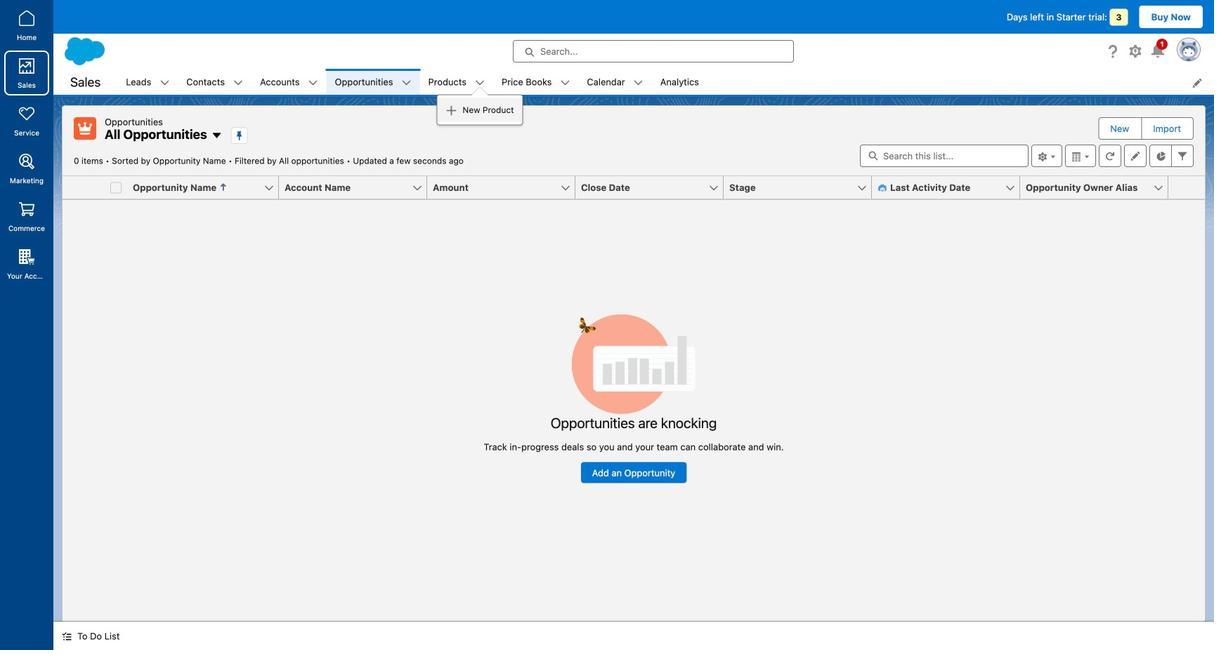 Task type: locate. For each thing, give the bounding box(es) containing it.
4 text default image from the left
[[560, 78, 570, 88]]

text default image
[[160, 78, 170, 88], [402, 78, 411, 88], [475, 78, 485, 88], [560, 78, 570, 88], [634, 78, 643, 88]]

status inside all opportunities|opportunities|list view element
[[484, 315, 784, 484]]

3 text default image from the left
[[475, 78, 485, 88]]

5 text default image from the left
[[634, 78, 643, 88]]

action image
[[1169, 176, 1205, 199]]

account name element
[[279, 176, 436, 200]]

3 list item from the left
[[252, 69, 326, 95]]

status
[[484, 315, 784, 484]]

cell inside all opportunities|opportunities|list view element
[[105, 176, 127, 200]]

cell
[[105, 176, 127, 200]]

stage element
[[724, 176, 880, 200]]

7 list item from the left
[[579, 69, 652, 95]]

text default image inside the last activity date element
[[878, 183, 887, 193]]

opportunities image
[[74, 117, 96, 140]]

list item
[[118, 69, 178, 95], [178, 69, 252, 95], [252, 69, 326, 95], [326, 69, 420, 95], [420, 69, 523, 125], [493, 69, 579, 95], [579, 69, 652, 95]]

item number image
[[63, 176, 105, 199]]

opportunity owner alias element
[[1020, 176, 1177, 200]]

all opportunities|opportunities|list view element
[[62, 105, 1206, 623]]

2 text default image from the left
[[402, 78, 411, 88]]

last activity date element
[[872, 176, 1029, 200]]

text default image
[[233, 78, 243, 88], [308, 78, 318, 88], [446, 105, 457, 116], [211, 130, 223, 141], [878, 183, 887, 193], [62, 632, 72, 642]]

list
[[118, 69, 1214, 125]]



Task type: vqa. For each thing, say whether or not it's contained in the screenshot.
Personal Information "tree item"
no



Task type: describe. For each thing, give the bounding box(es) containing it.
1 text default image from the left
[[160, 78, 170, 88]]

all opportunities status
[[74, 156, 353, 166]]

6 list item from the left
[[493, 69, 579, 95]]

opportunity name element
[[127, 176, 287, 200]]

action element
[[1169, 176, 1205, 200]]

5 list item from the left
[[420, 69, 523, 125]]

2 list item from the left
[[178, 69, 252, 95]]

Search All Opportunities list view. search field
[[860, 145, 1029, 167]]

4 list item from the left
[[326, 69, 420, 95]]

item number element
[[63, 176, 105, 200]]

close date element
[[575, 176, 732, 200]]

amount element
[[427, 176, 584, 200]]

1 list item from the left
[[118, 69, 178, 95]]



